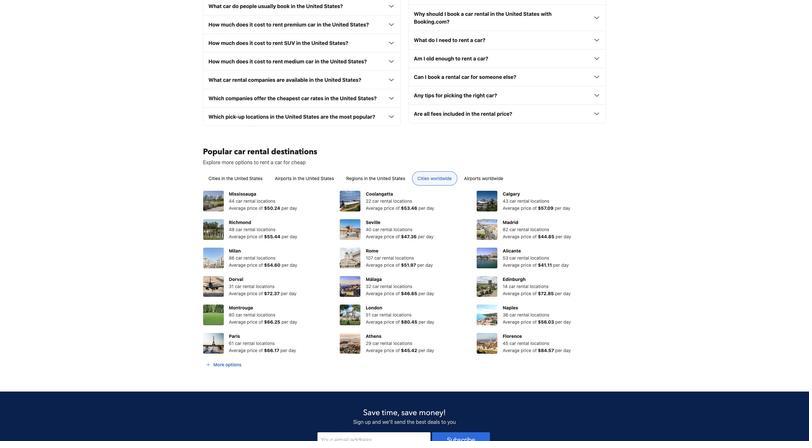 Task type: vqa. For each thing, say whether or not it's contained in the screenshot.
price in Alicante 53 car rental locations Average price of $41.11 per day
yes



Task type: describe. For each thing, give the bounding box(es) containing it.
price?
[[497, 111, 513, 117]]

cities worldwide button
[[412, 171, 458, 186]]

car? for am i old enough to rent a car?
[[478, 56, 489, 62]]

rent inside popular car rental destinations explore more options to rent a car for cheap
[[260, 159, 270, 165]]

43
[[503, 198, 509, 204]]

day for london 51 car rental locations average price of $80.45 per day
[[427, 319, 435, 325]]

with
[[541, 11, 552, 17]]

average for 53
[[503, 262, 520, 268]]

in right available
[[310, 77, 314, 83]]

of for $66.25
[[259, 319, 263, 325]]

the up how much does it cost to rent premium car in the united states? dropdown button
[[297, 3, 305, 9]]

car inside the milan 86 car rental locations average price of $54.60 per day
[[236, 255, 243, 261]]

does for how much does it cost to rent suv in the united states?
[[236, 40, 249, 46]]

day for athens 29 car rental locations average price of $45.42 per day
[[427, 348, 435, 353]]

to inside dropdown button
[[267, 40, 272, 46]]

naples 36 car rental locations average price of $56.03 per day
[[503, 305, 572, 325]]

cities worldwide
[[418, 176, 452, 181]]

car inside can i book a rental car for someone else? dropdown button
[[462, 74, 470, 80]]

how much does it cost to rent suv in the united states? button
[[209, 39, 396, 47]]

rental for mississauga 44 car rental locations average price of $50.24 per day
[[244, 198, 256, 204]]

a inside popular car rental destinations explore more options to rent a car for cheap
[[271, 159, 274, 165]]

in right suv
[[297, 40, 301, 46]]

average for 43
[[503, 205, 520, 211]]

málaga 32 car rental locations average price of $46.65 per day
[[366, 277, 435, 296]]

per for $50.24
[[282, 205, 289, 211]]

80
[[229, 312, 235, 318]]

book inside why should i book a car rental in the united states with booking.com?
[[448, 11, 460, 17]]

cheap car rental in dorval image
[[203, 276, 224, 297]]

average for 48
[[229, 234, 246, 239]]

airports for airports in the united states
[[275, 176, 292, 181]]

we'll
[[383, 419, 393, 425]]

more
[[222, 159, 234, 165]]

a down enough
[[442, 74, 445, 80]]

price for $54.60
[[247, 262, 258, 268]]

any tips for picking the right car?
[[414, 93, 498, 98]]

price for $66.17
[[247, 348, 258, 353]]

average for 29
[[366, 348, 383, 353]]

the up the coolangatta
[[369, 176, 376, 181]]

car inside athens 29 car rental locations average price of $45.42 per day
[[373, 341, 380, 346]]

in up premium
[[291, 3, 296, 9]]

average for 22
[[366, 205, 383, 211]]

car inside alicante 53 car rental locations average price of $41.11 per day
[[510, 255, 517, 261]]

average for 82
[[503, 234, 520, 239]]

save
[[364, 407, 380, 418]]

rental for naples 36 car rental locations average price of $56.03 per day
[[518, 312, 530, 318]]

airports in the united states
[[275, 176, 334, 181]]

and
[[373, 419, 381, 425]]

$47.36
[[401, 234, 417, 239]]

naples
[[503, 305, 519, 310]]

are inside "what car rental companies are available in the united states?" dropdown button
[[277, 77, 285, 83]]

car inside calgary 43 car rental locations average price of $57.09 per day
[[510, 198, 517, 204]]

rental for madrid 82 car rental locations average price of $44.85 per day
[[518, 227, 530, 232]]

which for which pick-up locations in the united states are the most popular?
[[209, 114, 224, 120]]

locations for milan 86 car rental locations average price of $54.60 per day
[[257, 255, 276, 261]]

day for florence 45 car rental locations average price of $84.57 per day
[[564, 348, 571, 353]]

the down cheap
[[298, 176, 305, 181]]

32
[[366, 284, 372, 289]]

car inside coolangatta 22 car rental locations average price of $53.46 per day
[[373, 198, 379, 204]]

locations for athens 29 car rental locations average price of $45.42 per day
[[394, 341, 413, 346]]

price for $55.44
[[247, 234, 258, 239]]

$44.85
[[539, 234, 555, 239]]

states inside why should i book a car rental in the united states with booking.com?
[[524, 11, 540, 17]]

booking.com?
[[414, 19, 450, 25]]

book inside dropdown button
[[428, 74, 441, 80]]

61
[[229, 341, 234, 346]]

need
[[439, 37, 452, 43]]

average for 40
[[366, 234, 383, 239]]

a inside why should i book a car rental in the united states with booking.com?
[[461, 11, 464, 17]]

cheap car rental in mississauga image
[[203, 191, 224, 212]]

tips
[[425, 93, 435, 98]]

rental for rome 107 car rental locations average price of $51.97 per day
[[382, 255, 394, 261]]

car inside how much does it cost to rent medium car in the united states? dropdown button
[[306, 59, 314, 64]]

$53.46
[[401, 205, 418, 211]]

rental for alicante 53 car rental locations average price of $41.11 per day
[[518, 255, 530, 261]]

average for 36
[[503, 319, 520, 325]]

of for $84.57
[[533, 348, 537, 353]]

mississauga 44 car rental locations average price of $50.24 per day
[[229, 191, 297, 211]]

average for 44
[[229, 205, 246, 211]]

$50.24
[[264, 205, 280, 211]]

of for $47.36
[[396, 234, 400, 239]]

am
[[414, 56, 423, 62]]

to down how much does it cost to rent suv in the united states?
[[267, 59, 272, 64]]

which companies offer the cheapest car rates  in the united states? button
[[209, 94, 396, 102]]

it for suv
[[250, 40, 253, 46]]

cheap car rental in paris image
[[203, 333, 224, 354]]

rental for montrouge 80 car rental locations average price of $66.25 per day
[[244, 312, 256, 318]]

locations for paris 61 car rental locations average price of $66.17 per day
[[256, 341, 275, 346]]

what do i need to rent a car?
[[414, 37, 486, 43]]

car inside the montrouge 80 car rental locations average price of $66.25 per day
[[236, 312, 243, 318]]

per for $53.46
[[419, 205, 426, 211]]

car inside how much does it cost to rent premium car in the united states? dropdown button
[[308, 22, 316, 28]]

for inside popular car rental destinations explore more options to rent a car for cheap
[[284, 159, 290, 165]]

regions in the united states
[[347, 176, 406, 181]]

of for $51.97
[[396, 262, 400, 268]]

which pick-up locations in the united states are the most popular? button
[[209, 113, 396, 121]]

i right can in the top of the page
[[425, 74, 427, 80]]

per for $41.11
[[554, 262, 561, 268]]

more options button
[[203, 359, 244, 371]]

which for which companies offer the cheapest car rates  in the united states?
[[209, 95, 224, 101]]

cities in the united states button
[[203, 171, 268, 186]]

dorval
[[229, 277, 244, 282]]

to inside popular car rental destinations explore more options to rent a car for cheap
[[254, 159, 259, 165]]

rome 107 car rental locations average price of $51.97 per day
[[366, 248, 433, 268]]

edinburgh
[[503, 277, 526, 282]]

in right rates
[[325, 95, 329, 101]]

a up can i book a rental car for someone else?
[[474, 56, 477, 62]]

more options
[[214, 362, 242, 367]]

airports worldwide
[[465, 176, 504, 181]]

much for how much does it cost to rent suv in the united states?
[[221, 40, 235, 46]]

the up rates
[[315, 77, 324, 83]]

florence
[[503, 333, 523, 339]]

for inside any tips for picking the right car? dropdown button
[[436, 93, 443, 98]]

average for 31
[[229, 291, 246, 296]]

málaga
[[366, 277, 382, 282]]

enough
[[436, 56, 455, 62]]

the inside save time, save money! sign up and we'll send the best deals to you
[[407, 419, 415, 425]]

cheap
[[292, 159, 306, 165]]

someone
[[480, 74, 503, 80]]

available
[[286, 77, 308, 83]]

in down cheap
[[293, 176, 297, 181]]

options inside popular car rental destinations explore more options to rent a car for cheap
[[235, 159, 253, 165]]

car inside which companies offer the cheapest car rates  in the united states? dropdown button
[[302, 95, 310, 101]]

airports for airports worldwide
[[465, 176, 481, 181]]

for inside can i book a rental car for someone else? dropdown button
[[471, 74, 478, 80]]

82
[[503, 227, 509, 232]]

popular
[[203, 147, 232, 157]]

$45.42
[[401, 348, 418, 353]]

cheap car rental in madrid image
[[477, 219, 498, 240]]

$41.11
[[539, 262, 553, 268]]

deals
[[428, 419, 440, 425]]

rental for málaga 32 car rental locations average price of $46.65 per day
[[381, 284, 393, 289]]

$56.03
[[539, 319, 555, 325]]

to down usually at the left top of page
[[267, 22, 272, 28]]

companies inside dropdown button
[[248, 77, 276, 83]]

calgary
[[503, 191, 521, 197]]

22
[[366, 198, 372, 204]]

price for $53.46
[[384, 205, 395, 211]]

of for $72.37
[[259, 291, 263, 296]]

40
[[366, 227, 372, 232]]

how for how much does it cost to rent premium car in the united states?
[[209, 22, 220, 28]]

up inside dropdown button
[[239, 114, 245, 120]]

cost for medium
[[254, 59, 265, 64]]

locations for mississauga 44 car rental locations average price of $50.24 per day
[[257, 198, 276, 204]]

rates
[[311, 95, 324, 101]]

i left need at the right of page
[[436, 37, 438, 43]]

i inside why should i book a car rental in the united states with booking.com?
[[445, 11, 446, 17]]

rent inside dropdown button
[[459, 37, 470, 43]]

car inside paris 61 car rental locations average price of $66.17 per day
[[235, 341, 242, 346]]

2 vertical spatial car?
[[487, 93, 498, 98]]

in down which companies offer the cheapest car rates  in the united states?
[[270, 114, 275, 120]]

popular car rental destinations explore more options to rent a car for cheap
[[203, 147, 318, 165]]

in right included
[[466, 111, 471, 117]]

day for edinburgh 14 car rental locations average price of $72.85 per day
[[564, 291, 571, 296]]

car inside "what car rental companies are available in the united states?" dropdown button
[[223, 77, 231, 83]]

best
[[416, 419, 427, 425]]

cheap car rental in milan image
[[203, 248, 224, 268]]

of for $56.03
[[533, 319, 537, 325]]

day for málaga 32 car rental locations average price of $46.65 per day
[[427, 291, 435, 296]]

car inside richmond 48 car rental locations average price of $55.44 per day
[[236, 227, 243, 232]]

the right rates
[[331, 95, 339, 101]]

the left right
[[464, 93, 472, 98]]

alicante 53 car rental locations average price of $41.11 per day
[[503, 248, 569, 268]]

per for $66.17
[[281, 348, 288, 353]]

how much does it cost to rent premium car in the united states? button
[[209, 21, 396, 29]]

rental inside popular car rental destinations explore more options to rent a car for cheap
[[248, 147, 270, 157]]

dorval 31 car rental locations average price of $72.37 per day
[[229, 277, 297, 296]]

$72.85
[[539, 291, 554, 296]]

price for $66.25
[[247, 319, 258, 325]]

are all fees included in the rental price? button
[[414, 110, 601, 118]]

in right regions
[[364, 176, 368, 181]]

of for $41.11
[[533, 262, 537, 268]]

to inside save time, save money! sign up and we'll send the best deals to you
[[442, 419, 446, 425]]

the down cheapest
[[276, 114, 284, 120]]

107
[[366, 255, 373, 261]]

locations for naples 36 car rental locations average price of $56.03 per day
[[531, 312, 550, 318]]

cities in the united states
[[209, 176, 263, 181]]

milan
[[229, 248, 241, 254]]

any
[[414, 93, 424, 98]]

cities for cities worldwide
[[418, 176, 430, 181]]

can
[[414, 74, 424, 80]]

rental for richmond 48 car rental locations average price of $55.44 per day
[[244, 227, 256, 232]]

should
[[427, 11, 444, 17]]

price for $47.36
[[384, 234, 395, 239]]

day for madrid 82 car rental locations average price of $44.85 per day
[[564, 234, 572, 239]]

per for $84.57
[[556, 348, 563, 353]]

united inside why should i book a car rental in the united states with booking.com?
[[506, 11, 523, 17]]

how much does it cost to rent suv in the united states?
[[209, 40, 349, 46]]

locations for málaga 32 car rental locations average price of $46.65 per day
[[394, 284, 413, 289]]

the right the offer
[[268, 95, 276, 101]]

locations for richmond 48 car rental locations average price of $55.44 per day
[[257, 227, 276, 232]]

price for $51.97
[[384, 262, 395, 268]]

price for $41.11
[[521, 262, 532, 268]]

locations for seville 40 car rental locations average price of $47.36 per day
[[394, 227, 413, 232]]

rental for florence 45 car rental locations average price of $84.57 per day
[[518, 341, 530, 346]]

price for $56.03
[[521, 319, 532, 325]]

companies inside dropdown button
[[226, 95, 253, 101]]

rental for milan 86 car rental locations average price of $54.60 per day
[[244, 255, 256, 261]]

options inside button
[[226, 362, 242, 367]]

car inside florence 45 car rental locations average price of $84.57 per day
[[510, 341, 517, 346]]

montrouge
[[229, 305, 253, 310]]

44
[[229, 198, 235, 204]]

richmond
[[229, 220, 251, 225]]

premium
[[284, 22, 307, 28]]

in inside why should i book a car rental in the united states with booking.com?
[[491, 11, 495, 17]]

mississauga
[[229, 191, 257, 197]]

it for premium
[[250, 22, 253, 28]]

car inside mississauga 44 car rental locations average price of $50.24 per day
[[236, 198, 243, 204]]

car inside london 51 car rental locations average price of $80.45 per day
[[372, 312, 379, 318]]

to inside dropdown button
[[453, 37, 458, 43]]

states down rates
[[303, 114, 320, 120]]

up inside save time, save money! sign up and we'll send the best deals to you
[[365, 419, 371, 425]]

$84.57
[[539, 348, 555, 353]]

why should i book a car rental in the united states with booking.com?
[[414, 11, 552, 25]]

cheap car rental in london image
[[340, 305, 361, 325]]

per for $46.65
[[419, 291, 426, 296]]

much for how much does it cost to rent medium car in the united states?
[[221, 59, 235, 64]]

rent inside dropdown button
[[273, 40, 283, 46]]

car inside why should i book a car rental in the united states with booking.com?
[[466, 11, 474, 17]]

cheap car rental in rome image
[[340, 248, 361, 268]]

price for $57.09
[[521, 205, 532, 211]]

the inside why should i book a car rental in the united states with booking.com?
[[497, 11, 505, 17]]



Task type: locate. For each thing, give the bounding box(es) containing it.
up
[[239, 114, 245, 120], [365, 419, 371, 425]]

1 vertical spatial it
[[250, 40, 253, 46]]

price inside london 51 car rental locations average price of $80.45 per day
[[384, 319, 395, 325]]

average inside 'naples 36 car rental locations average price of $56.03 per day'
[[503, 319, 520, 325]]

1 horizontal spatial cities
[[418, 176, 430, 181]]

per right "$44.85"
[[556, 234, 563, 239]]

included
[[443, 111, 465, 117]]

do inside dropdown button
[[429, 37, 435, 43]]

can i book a rental car for someone else? button
[[414, 73, 601, 81]]

of left "$50.24"
[[259, 205, 263, 211]]

average for 80
[[229, 319, 246, 325]]

price inside richmond 48 car rental locations average price of $55.44 per day
[[247, 234, 258, 239]]

locations for florence 45 car rental locations average price of $84.57 per day
[[531, 341, 550, 346]]

day for richmond 48 car rental locations average price of $55.44 per day
[[290, 234, 298, 239]]

locations up $47.36
[[394, 227, 413, 232]]

average down 86
[[229, 262, 246, 268]]

$66.17
[[264, 348, 280, 353]]

companies up pick- at top left
[[226, 95, 253, 101]]

rental inside why should i book a car rental in the united states with booking.com?
[[475, 11, 490, 17]]

rental inside coolangatta 22 car rental locations average price of $53.46 per day
[[381, 198, 392, 204]]

per inside the milan 86 car rental locations average price of $54.60 per day
[[282, 262, 289, 268]]

1 vertical spatial book
[[448, 11, 460, 17]]

cheap car rental in naples image
[[477, 305, 498, 325]]

locations inside florence 45 car rental locations average price of $84.57 per day
[[531, 341, 550, 346]]

1 horizontal spatial book
[[428, 74, 441, 80]]

madrid 82 car rental locations average price of $44.85 per day
[[503, 220, 572, 239]]

0 horizontal spatial cities
[[209, 176, 220, 181]]

per for $51.97
[[418, 262, 425, 268]]

cost down usually at the left top of page
[[254, 22, 265, 28]]

1 cost from the top
[[254, 22, 265, 28]]

average down 29
[[366, 348, 383, 353]]

1 which from the top
[[209, 95, 224, 101]]

average down the 22
[[366, 205, 383, 211]]

0 vertical spatial do
[[232, 3, 239, 9]]

calgary 43 car rental locations average price of $57.09 per day
[[503, 191, 571, 211]]

rental inside the milan 86 car rental locations average price of $54.60 per day
[[244, 255, 256, 261]]

for
[[471, 74, 478, 80], [436, 93, 443, 98], [284, 159, 290, 165]]

car inside 'naples 36 car rental locations average price of $56.03 per day'
[[510, 312, 517, 318]]

2 vertical spatial cost
[[254, 59, 265, 64]]

Your email address email field
[[318, 432, 431, 441]]

per for $54.60
[[282, 262, 289, 268]]

price inside calgary 43 car rental locations average price of $57.09 per day
[[521, 205, 532, 211]]

do left people
[[232, 3, 239, 9]]

per for $72.37
[[281, 291, 288, 296]]

locations inside rome 107 car rental locations average price of $51.97 per day
[[396, 255, 414, 261]]

rental inside "seville 40 car rental locations average price of $47.36 per day"
[[381, 227, 393, 232]]

rome
[[366, 248, 379, 254]]

2 vertical spatial much
[[221, 59, 235, 64]]

cheap car rental in málaga image
[[340, 276, 361, 297]]

rental for athens 29 car rental locations average price of $45.42 per day
[[381, 341, 393, 346]]

old
[[427, 56, 435, 62]]

0 vertical spatial for
[[471, 74, 478, 80]]

day for naples 36 car rental locations average price of $56.03 per day
[[564, 319, 572, 325]]

does inside how much does it cost to rent suv in the united states? dropdown button
[[236, 40, 249, 46]]

locations inside the montrouge 80 car rental locations average price of $66.25 per day
[[257, 312, 276, 318]]

seville 40 car rental locations average price of $47.36 per day
[[366, 220, 434, 239]]

per for $72.85
[[556, 291, 563, 296]]

london 51 car rental locations average price of $80.45 per day
[[366, 305, 435, 325]]

the down what car do people usually book in the united states? dropdown button
[[323, 22, 331, 28]]

price left $46.65
[[384, 291, 395, 296]]

of left $45.42
[[396, 348, 400, 353]]

price left $51.97
[[384, 262, 395, 268]]

day right $56.03
[[564, 319, 572, 325]]

0 horizontal spatial up
[[239, 114, 245, 120]]

3 cost from the top
[[254, 59, 265, 64]]

per right $84.57
[[556, 348, 563, 353]]

per
[[282, 205, 289, 211], [419, 205, 426, 211], [555, 205, 562, 211], [282, 234, 289, 239], [418, 234, 425, 239], [556, 234, 563, 239], [282, 262, 289, 268], [418, 262, 425, 268], [554, 262, 561, 268], [281, 291, 288, 296], [419, 291, 426, 296], [556, 291, 563, 296], [282, 319, 289, 325], [419, 319, 426, 325], [556, 319, 563, 325], [281, 348, 288, 353], [419, 348, 426, 353], [556, 348, 563, 353]]

save time, save money! sign up and we'll send the best deals to you
[[354, 407, 456, 425]]

average down "61" at the bottom
[[229, 348, 246, 353]]

worldwide for cities worldwide
[[431, 176, 452, 181]]

to right need at the right of page
[[453, 37, 458, 43]]

0 horizontal spatial do
[[232, 3, 239, 9]]

locations up $54.60
[[257, 255, 276, 261]]

locations inside "seville 40 car rental locations average price of $47.36 per day"
[[394, 227, 413, 232]]

average for 32
[[366, 291, 383, 296]]

1 horizontal spatial airports
[[465, 176, 481, 181]]

2 it from the top
[[250, 40, 253, 46]]

0 vertical spatial how
[[209, 22, 220, 28]]

the left 'most'
[[330, 114, 338, 120]]

locations inside coolangatta 22 car rental locations average price of $53.46 per day
[[394, 198, 413, 204]]

day for calgary 43 car rental locations average price of $57.09 per day
[[563, 205, 571, 211]]

people
[[240, 3, 257, 9]]

worldwide
[[431, 176, 452, 181], [482, 176, 504, 181]]

per for $45.42
[[419, 348, 426, 353]]

of left $72.37
[[259, 291, 263, 296]]

average for 107
[[366, 262, 383, 268]]

3 how from the top
[[209, 59, 220, 64]]

per inside 'naples 36 car rental locations average price of $56.03 per day'
[[556, 319, 563, 325]]

milan 86 car rental locations average price of $54.60 per day
[[229, 248, 298, 268]]

per for $57.09
[[555, 205, 562, 211]]

a down why should i book a car rental in the united states with booking.com?
[[471, 37, 474, 43]]

cheap car rental in montrouge image
[[203, 305, 224, 325]]

per right "$80.45"
[[419, 319, 426, 325]]

0 vertical spatial does
[[236, 22, 249, 28]]

3 it from the top
[[250, 59, 253, 64]]

paris
[[229, 333, 240, 339]]

price inside coolangatta 22 car rental locations average price of $53.46 per day
[[384, 205, 395, 211]]

car inside rome 107 car rental locations average price of $51.97 per day
[[375, 255, 381, 261]]

why should i book a car rental in the united states with booking.com? button
[[414, 10, 601, 26]]

locations down the offer
[[246, 114, 269, 120]]

day inside "seville 40 car rental locations average price of $47.36 per day"
[[426, 234, 434, 239]]

per right $56.03
[[556, 319, 563, 325]]

2 vertical spatial it
[[250, 59, 253, 64]]

per for $80.45
[[419, 319, 426, 325]]

locations inside athens 29 car rental locations average price of $45.42 per day
[[394, 341, 413, 346]]

in down more
[[222, 176, 225, 181]]

average down 45
[[503, 348, 520, 353]]

rental inside 'málaga 32 car rental locations average price of $46.65 per day'
[[381, 284, 393, 289]]

rental
[[475, 11, 490, 17], [446, 74, 461, 80], [232, 77, 247, 83], [481, 111, 496, 117], [248, 147, 270, 157], [244, 198, 256, 204], [381, 198, 392, 204], [518, 198, 530, 204], [244, 227, 256, 232], [381, 227, 393, 232], [518, 227, 530, 232], [244, 255, 256, 261], [382, 255, 394, 261], [518, 255, 530, 261], [243, 284, 255, 289], [381, 284, 393, 289], [517, 284, 529, 289], [244, 312, 256, 318], [380, 312, 392, 318], [518, 312, 530, 318], [243, 341, 255, 346], [381, 341, 393, 346], [518, 341, 530, 346]]

locations for rome 107 car rental locations average price of $51.97 per day
[[396, 255, 414, 261]]

average
[[229, 205, 246, 211], [366, 205, 383, 211], [503, 205, 520, 211], [229, 234, 246, 239], [366, 234, 383, 239], [503, 234, 520, 239], [229, 262, 246, 268], [366, 262, 383, 268], [503, 262, 520, 268], [229, 291, 246, 296], [366, 291, 383, 296], [503, 291, 520, 296], [229, 319, 246, 325], [366, 319, 383, 325], [503, 319, 520, 325], [229, 348, 246, 353], [366, 348, 383, 353], [503, 348, 520, 353]]

2 horizontal spatial book
[[448, 11, 460, 17]]

2 airports from the left
[[465, 176, 481, 181]]

day right "$50.24"
[[290, 205, 297, 211]]

31
[[229, 284, 234, 289]]

1 horizontal spatial up
[[365, 419, 371, 425]]

price for $45.42
[[384, 348, 395, 353]]

cost inside dropdown button
[[254, 40, 265, 46]]

much inside how much does it cost to rent medium car in the united states? dropdown button
[[221, 59, 235, 64]]

price left $47.36
[[384, 234, 395, 239]]

am i old enough to rent a car? button
[[414, 55, 601, 62]]

locations up $46.65
[[394, 284, 413, 289]]

price for $72.37
[[247, 291, 258, 296]]

what car rental companies are available in the united states?
[[209, 77, 362, 83]]

per for $55.44
[[282, 234, 289, 239]]

cost for premium
[[254, 22, 265, 28]]

tab list containing cities in the united states
[[198, 171, 612, 186]]

cheap car rental in edinburgh image
[[477, 276, 498, 297]]

montrouge 80 car rental locations average price of $66.25 per day
[[229, 305, 297, 325]]

per right $72.85
[[556, 291, 563, 296]]

1 much from the top
[[221, 22, 235, 28]]

the down more
[[227, 176, 233, 181]]

day right $51.97
[[426, 262, 433, 268]]

1 horizontal spatial worldwide
[[482, 176, 504, 181]]

are down rates
[[321, 114, 329, 120]]

rent
[[273, 22, 283, 28], [459, 37, 470, 43], [273, 40, 283, 46], [462, 56, 472, 62], [273, 59, 283, 64], [260, 159, 270, 165]]

in up what do i need to rent a car? dropdown button
[[491, 11, 495, 17]]

price inside athens 29 car rental locations average price of $45.42 per day
[[384, 348, 395, 353]]

how much does it cost to rent medium car in the united states?
[[209, 59, 367, 64]]

rental inside london 51 car rental locations average price of $80.45 per day
[[380, 312, 392, 318]]

average down the 44
[[229, 205, 246, 211]]

airports
[[275, 176, 292, 181], [465, 176, 481, 181]]

locations up $72.37
[[256, 284, 275, 289]]

1 airports from the left
[[275, 176, 292, 181]]

the down 'save'
[[407, 419, 415, 425]]

36
[[503, 312, 509, 318]]

cheap car rental in florence image
[[477, 333, 498, 354]]

average inside london 51 car rental locations average price of $80.45 per day
[[366, 319, 383, 325]]

price down richmond
[[247, 234, 258, 239]]

locations for london 51 car rental locations average price of $80.45 per day
[[393, 312, 412, 318]]

2 horizontal spatial for
[[471, 74, 478, 80]]

are
[[414, 111, 423, 117]]

day inside edinburgh 14 car rental locations average price of $72.85 per day
[[564, 291, 571, 296]]

i left old
[[424, 56, 426, 62]]

car inside 'málaga 32 car rental locations average price of $46.65 per day'
[[373, 284, 379, 289]]

locations up $45.42
[[394, 341, 413, 346]]

time,
[[382, 407, 400, 418]]

price down the florence
[[521, 348, 532, 353]]

price for $72.85
[[521, 291, 532, 296]]

right
[[473, 93, 485, 98]]

price left $54.60
[[247, 262, 258, 268]]

picking
[[444, 93, 463, 98]]

what car rental companies are available in the united states? button
[[209, 76, 396, 84]]

cheap car rental in coolangatta image
[[340, 191, 361, 212]]

$54.60
[[264, 262, 281, 268]]

1 vertical spatial options
[[226, 362, 242, 367]]

per for $47.36
[[418, 234, 425, 239]]

rental for dorval 31 car rental locations average price of $72.37 per day
[[243, 284, 255, 289]]

1 it from the top
[[250, 22, 253, 28]]

cheap car rental in athens image
[[340, 333, 361, 354]]

average for 45
[[503, 348, 520, 353]]

2 vertical spatial what
[[209, 77, 222, 83]]

2 which from the top
[[209, 114, 224, 120]]

do
[[232, 3, 239, 9], [429, 37, 435, 43]]

1 how from the top
[[209, 22, 220, 28]]

paris 61 car rental locations average price of $66.17 per day
[[229, 333, 296, 353]]

it inside dropdown button
[[250, 40, 253, 46]]

1 vertical spatial which
[[209, 114, 224, 120]]

0 vertical spatial companies
[[248, 77, 276, 83]]

2 vertical spatial does
[[236, 59, 249, 64]]

per for $56.03
[[556, 319, 563, 325]]

average inside edinburgh 14 car rental locations average price of $72.85 per day
[[503, 291, 520, 296]]

what for what car rental companies are available in the united states?
[[209, 77, 222, 83]]

locations up $66.25
[[257, 312, 276, 318]]

per inside florence 45 car rental locations average price of $84.57 per day
[[556, 348, 563, 353]]

locations for calgary 43 car rental locations average price of $57.09 per day
[[531, 198, 550, 204]]

per right $53.46 on the top of page
[[419, 205, 426, 211]]

tab list
[[198, 171, 612, 186]]

of inside the milan 86 car rental locations average price of $54.60 per day
[[259, 262, 263, 268]]

locations
[[246, 114, 269, 120], [257, 198, 276, 204], [394, 198, 413, 204], [531, 198, 550, 204], [257, 227, 276, 232], [394, 227, 413, 232], [531, 227, 550, 232], [257, 255, 276, 261], [396, 255, 414, 261], [531, 255, 550, 261], [256, 284, 275, 289], [394, 284, 413, 289], [530, 284, 549, 289], [257, 312, 276, 318], [393, 312, 412, 318], [531, 312, 550, 318], [256, 341, 275, 346], [394, 341, 413, 346], [531, 341, 550, 346]]

most
[[340, 114, 352, 120]]

day
[[290, 205, 297, 211], [427, 205, 435, 211], [563, 205, 571, 211], [290, 234, 298, 239], [426, 234, 434, 239], [564, 234, 572, 239], [290, 262, 298, 268], [426, 262, 433, 268], [562, 262, 569, 268], [289, 291, 297, 296], [427, 291, 435, 296], [564, 291, 571, 296], [290, 319, 297, 325], [427, 319, 435, 325], [564, 319, 572, 325], [289, 348, 296, 353], [427, 348, 435, 353], [564, 348, 571, 353]]

else?
[[504, 74, 517, 80]]

locations for montrouge 80 car rental locations average price of $66.25 per day
[[257, 312, 276, 318]]

average inside alicante 53 car rental locations average price of $41.11 per day
[[503, 262, 520, 268]]

0 horizontal spatial worldwide
[[431, 176, 452, 181]]

cost left suv
[[254, 40, 265, 46]]

locations up $57.09
[[531, 198, 550, 204]]

2 how from the top
[[209, 40, 220, 46]]

1 horizontal spatial are
[[321, 114, 329, 120]]

locations up $51.97
[[396, 255, 414, 261]]

how inside dropdown button
[[209, 40, 220, 46]]

rental for paris 61 car rental locations average price of $66.17 per day
[[243, 341, 255, 346]]

which pick-up locations in the united states are the most popular?
[[209, 114, 376, 120]]

how for how much does it cost to rent suv in the united states?
[[209, 40, 220, 46]]

you
[[448, 419, 456, 425]]

1 vertical spatial cost
[[254, 40, 265, 46]]

of inside alicante 53 car rental locations average price of $41.11 per day
[[533, 262, 537, 268]]

of for $66.17
[[259, 348, 263, 353]]

worldwide inside button
[[482, 176, 504, 181]]

0 vertical spatial which
[[209, 95, 224, 101]]

day right $53.46 on the top of page
[[427, 205, 435, 211]]

rental inside dropdown button
[[446, 74, 461, 80]]

51
[[366, 312, 371, 318]]

3 much from the top
[[221, 59, 235, 64]]

1 worldwide from the left
[[431, 176, 452, 181]]

1 vertical spatial are
[[321, 114, 329, 120]]

of left "$80.45"
[[396, 319, 400, 325]]

of left $55.44
[[259, 234, 263, 239]]

per right $51.97
[[418, 262, 425, 268]]

rental inside 'naples 36 car rental locations average price of $56.03 per day'
[[518, 312, 530, 318]]

0 horizontal spatial are
[[277, 77, 285, 83]]

in right premium
[[317, 22, 322, 28]]

average down 31
[[229, 291, 246, 296]]

locations inside calgary 43 car rental locations average price of $57.09 per day
[[531, 198, 550, 204]]

price inside alicante 53 car rental locations average price of $41.11 per day
[[521, 262, 532, 268]]

of for $72.85
[[533, 291, 537, 296]]

0 vertical spatial are
[[277, 77, 285, 83]]

airports in the united states button
[[270, 171, 340, 186]]

cheap car rental in seville image
[[340, 219, 361, 240]]

coolangatta
[[366, 191, 393, 197]]

are left available
[[277, 77, 285, 83]]

money!
[[419, 407, 446, 418]]

of inside rome 107 car rental locations average price of $51.97 per day
[[396, 262, 400, 268]]

rental for seville 40 car rental locations average price of $47.36 per day
[[381, 227, 393, 232]]

day inside calgary 43 car rental locations average price of $57.09 per day
[[563, 205, 571, 211]]

2 does from the top
[[236, 40, 249, 46]]

$55.44
[[264, 234, 281, 239]]

day inside 'naples 36 car rental locations average price of $56.03 per day'
[[564, 319, 572, 325]]

1 vertical spatial how
[[209, 40, 220, 46]]

popular?
[[353, 114, 376, 120]]

rental inside dorval 31 car rental locations average price of $72.37 per day
[[243, 284, 255, 289]]

car inside edinburgh 14 car rental locations average price of $72.85 per day
[[509, 284, 516, 289]]

can i book a rental car for someone else?
[[414, 74, 517, 80]]

day inside florence 45 car rental locations average price of $84.57 per day
[[564, 348, 571, 353]]

the down right
[[472, 111, 480, 117]]

price down the coolangatta
[[384, 205, 395, 211]]

average down "82"
[[503, 234, 520, 239]]

day right $55.44
[[290, 234, 298, 239]]

price inside madrid 82 car rental locations average price of $44.85 per day
[[521, 234, 532, 239]]

day inside athens 29 car rental locations average price of $45.42 per day
[[427, 348, 435, 353]]

the right suv
[[302, 40, 310, 46]]

1 vertical spatial car?
[[478, 56, 489, 62]]

per right $47.36
[[418, 234, 425, 239]]

day for dorval 31 car rental locations average price of $72.37 per day
[[289, 291, 297, 296]]

cheap car rental in calgary image
[[477, 191, 498, 212]]

usually
[[258, 3, 276, 9]]

options
[[235, 159, 253, 165], [226, 362, 242, 367]]

much
[[221, 22, 235, 28], [221, 40, 235, 46], [221, 59, 235, 64]]

$51.97
[[401, 262, 416, 268]]

of inside dorval 31 car rental locations average price of $72.37 per day
[[259, 291, 263, 296]]

much inside how much does it cost to rent suv in the united states? dropdown button
[[221, 40, 235, 46]]

$57.09
[[539, 205, 554, 211]]

day for montrouge 80 car rental locations average price of $66.25 per day
[[290, 319, 297, 325]]

seville
[[366, 220, 381, 225]]

what car do people usually book in the united states?
[[209, 3, 343, 9]]

day inside the montrouge 80 car rental locations average price of $66.25 per day
[[290, 319, 297, 325]]

48
[[229, 227, 235, 232]]

per inside coolangatta 22 car rental locations average price of $53.46 per day
[[419, 205, 426, 211]]

worldwide for airports worldwide
[[482, 176, 504, 181]]

1 horizontal spatial for
[[436, 93, 443, 98]]

of for $57.09
[[533, 205, 537, 211]]

locations inside paris 61 car rental locations average price of $66.17 per day
[[256, 341, 275, 346]]

0 vertical spatial car?
[[475, 37, 486, 43]]

rental inside dropdown button
[[232, 77, 247, 83]]

cheap car rental in alicante image
[[477, 248, 498, 268]]

cities
[[209, 176, 220, 181], [418, 176, 430, 181]]

1 cities from the left
[[209, 176, 220, 181]]

are inside "which pick-up locations in the united states are the most popular?" dropdown button
[[321, 114, 329, 120]]

2 vertical spatial book
[[428, 74, 441, 80]]

29
[[366, 341, 372, 346]]

of inside calgary 43 car rental locations average price of $57.09 per day
[[533, 205, 537, 211]]

locations for alicante 53 car rental locations average price of $41.11 per day
[[531, 255, 550, 261]]

price left $57.09
[[521, 205, 532, 211]]

car inside madrid 82 car rental locations average price of $44.85 per day
[[510, 227, 517, 232]]

1 vertical spatial do
[[429, 37, 435, 43]]

why
[[414, 11, 426, 17]]

locations up $41.11
[[531, 255, 550, 261]]

0 vertical spatial book
[[277, 3, 290, 9]]

14
[[503, 284, 508, 289]]

0 horizontal spatial book
[[277, 3, 290, 9]]

worldwide inside "button"
[[431, 176, 452, 181]]

average inside coolangatta 22 car rental locations average price of $53.46 per day
[[366, 205, 383, 211]]

how much does it cost to rent medium car in the united states? button
[[209, 58, 396, 65]]

2 vertical spatial how
[[209, 59, 220, 64]]

of left $47.36
[[396, 234, 400, 239]]

2 cities from the left
[[418, 176, 430, 181]]

per right $57.09
[[555, 205, 562, 211]]

1 vertical spatial companies
[[226, 95, 253, 101]]

0 vertical spatial cost
[[254, 22, 265, 28]]

day right $54.60
[[290, 262, 298, 268]]

are all fees included in the rental price?
[[414, 111, 513, 117]]

locations inside dropdown button
[[246, 114, 269, 120]]

the up "what car rental companies are available in the united states?" dropdown button
[[321, 59, 329, 64]]

1 horizontal spatial do
[[429, 37, 435, 43]]

per for $44.85
[[556, 234, 563, 239]]

does for how much does it cost to rent medium car in the united states?
[[236, 59, 249, 64]]

to
[[267, 22, 272, 28], [453, 37, 458, 43], [267, 40, 272, 46], [456, 56, 461, 62], [267, 59, 272, 64], [254, 159, 259, 165], [442, 419, 446, 425]]

car? up someone
[[478, 56, 489, 62]]

cheapest
[[277, 95, 300, 101]]

of
[[259, 205, 263, 211], [396, 205, 400, 211], [533, 205, 537, 211], [259, 234, 263, 239], [396, 234, 400, 239], [533, 234, 537, 239], [259, 262, 263, 268], [396, 262, 400, 268], [533, 262, 537, 268], [259, 291, 263, 296], [396, 291, 400, 296], [533, 291, 537, 296], [259, 319, 263, 325], [396, 319, 400, 325], [533, 319, 537, 325], [259, 348, 263, 353], [396, 348, 400, 353], [533, 348, 537, 353]]

do inside dropdown button
[[232, 3, 239, 9]]

price for $84.57
[[521, 348, 532, 353]]

0 vertical spatial options
[[235, 159, 253, 165]]

1 does from the top
[[236, 22, 249, 28]]

average down 14
[[503, 291, 520, 296]]

locations for edinburgh 14 car rental locations average price of $72.85 per day
[[530, 284, 549, 289]]

does inside how much does it cost to rent medium car in the united states? dropdown button
[[236, 59, 249, 64]]

average inside the milan 86 car rental locations average price of $54.60 per day
[[229, 262, 246, 268]]

cheap car rental in richmond image
[[203, 219, 224, 240]]

1 vertical spatial much
[[221, 40, 235, 46]]

cost for suv
[[254, 40, 265, 46]]

locations up $55.44
[[257, 227, 276, 232]]

cities inside "button"
[[418, 176, 430, 181]]

day right $45.42
[[427, 348, 435, 353]]

edinburgh 14 car rental locations average price of $72.85 per day
[[503, 277, 571, 296]]

price inside the montrouge 80 car rental locations average price of $66.25 per day
[[247, 319, 258, 325]]

of left $57.09
[[533, 205, 537, 211]]

3 does from the top
[[236, 59, 249, 64]]

it for medium
[[250, 59, 253, 64]]

united
[[306, 3, 323, 9], [506, 11, 523, 17], [332, 22, 349, 28], [312, 40, 328, 46], [330, 59, 347, 64], [325, 77, 341, 83], [340, 95, 357, 101], [285, 114, 302, 120], [235, 176, 248, 181], [306, 176, 320, 181], [377, 176, 391, 181]]

average down 51
[[366, 319, 383, 325]]

average down 40
[[366, 234, 383, 239]]

average inside "seville 40 car rental locations average price of $47.36 per day"
[[366, 234, 383, 239]]

athens 29 car rental locations average price of $45.42 per day
[[366, 333, 435, 353]]

average inside florence 45 car rental locations average price of $84.57 per day
[[503, 348, 520, 353]]

0 vertical spatial what
[[209, 3, 222, 9]]

2 cost from the top
[[254, 40, 265, 46]]

average down 32
[[366, 291, 383, 296]]

car inside what car do people usually book in the united states? dropdown button
[[223, 3, 231, 9]]

in right medium
[[315, 59, 320, 64]]

1 vertical spatial for
[[436, 93, 443, 98]]

much for how much does it cost to rent premium car in the united states?
[[221, 22, 235, 28]]

of left $84.57
[[533, 348, 537, 353]]

0 vertical spatial much
[[221, 22, 235, 28]]

1 vertical spatial does
[[236, 40, 249, 46]]

$80.45
[[401, 319, 418, 325]]

day right $72.37
[[289, 291, 297, 296]]

2 much from the top
[[221, 40, 235, 46]]

locations up "$80.45"
[[393, 312, 412, 318]]

rental for london 51 car rental locations average price of $80.45 per day
[[380, 312, 392, 318]]

price left "$44.85"
[[521, 234, 532, 239]]

to right enough
[[456, 56, 461, 62]]

car
[[223, 3, 231, 9], [466, 11, 474, 17], [308, 22, 316, 28], [306, 59, 314, 64], [462, 74, 470, 80], [223, 77, 231, 83], [302, 95, 310, 101], [234, 147, 246, 157], [275, 159, 282, 165], [236, 198, 243, 204], [373, 198, 379, 204], [510, 198, 517, 204], [236, 227, 243, 232], [373, 227, 380, 232], [510, 227, 517, 232], [236, 255, 243, 261], [375, 255, 381, 261], [510, 255, 517, 261], [235, 284, 242, 289], [373, 284, 379, 289], [509, 284, 516, 289], [236, 312, 243, 318], [372, 312, 379, 318], [510, 312, 517, 318], [235, 341, 242, 346], [373, 341, 380, 346], [510, 341, 517, 346]]

car inside "seville 40 car rental locations average price of $47.36 per day"
[[373, 227, 380, 232]]

locations inside london 51 car rental locations average price of $80.45 per day
[[393, 312, 412, 318]]

which companies offer the cheapest car rates  in the united states?
[[209, 95, 377, 101]]

of inside richmond 48 car rental locations average price of $55.44 per day
[[259, 234, 263, 239]]

average down 107
[[366, 262, 383, 268]]

per inside calgary 43 car rental locations average price of $57.09 per day
[[555, 205, 562, 211]]

day right $41.11
[[562, 262, 569, 268]]

of left $53.46 on the top of page
[[396, 205, 400, 211]]

price down mississauga
[[247, 205, 258, 211]]

of for $45.42
[[396, 348, 400, 353]]

states for airports in the united states
[[321, 176, 334, 181]]

book right usually at the left top of page
[[277, 3, 290, 9]]

price for $46.65
[[384, 291, 395, 296]]

of left $51.97
[[396, 262, 400, 268]]

book right should
[[448, 11, 460, 17]]

2 worldwide from the left
[[482, 176, 504, 181]]

of left $72.85
[[533, 291, 537, 296]]

book right can in the top of the page
[[428, 74, 441, 80]]

day for coolangatta 22 car rental locations average price of $53.46 per day
[[427, 205, 435, 211]]

which
[[209, 95, 224, 101], [209, 114, 224, 120]]

rental for calgary 43 car rental locations average price of $57.09 per day
[[518, 198, 530, 204]]

of left $56.03
[[533, 319, 537, 325]]

day inside alicante 53 car rental locations average price of $41.11 per day
[[562, 262, 569, 268]]

per right $45.42
[[419, 348, 426, 353]]

day for alicante 53 car rental locations average price of $41.11 per day
[[562, 262, 569, 268]]

per right $72.37
[[281, 291, 288, 296]]

0 vertical spatial up
[[239, 114, 245, 120]]

day inside richmond 48 car rental locations average price of $55.44 per day
[[290, 234, 298, 239]]

average for 14
[[503, 291, 520, 296]]

2 vertical spatial for
[[284, 159, 290, 165]]

athens
[[366, 333, 382, 339]]

rental inside richmond 48 car rental locations average price of $55.44 per day
[[244, 227, 256, 232]]

how for how much does it cost to rent medium car in the united states?
[[209, 59, 220, 64]]

per for $66.25
[[282, 319, 289, 325]]

$66.25
[[264, 319, 281, 325]]

0 vertical spatial it
[[250, 22, 253, 28]]

day for rome 107 car rental locations average price of $51.97 per day
[[426, 262, 433, 268]]

of for $46.65
[[396, 291, 400, 296]]

book
[[277, 3, 290, 9], [448, 11, 460, 17], [428, 74, 441, 80]]

do left need at the right of page
[[429, 37, 435, 43]]

0 horizontal spatial airports
[[275, 176, 292, 181]]

locations up $66.17
[[256, 341, 275, 346]]

average down 80
[[229, 319, 246, 325]]

sign
[[354, 419, 364, 425]]

1 vertical spatial up
[[365, 419, 371, 425]]

of for $54.60
[[259, 262, 263, 268]]

of inside madrid 82 car rental locations average price of $44.85 per day
[[533, 234, 537, 239]]

how much does it cost to rent premium car in the united states?
[[209, 22, 369, 28]]

average for 86
[[229, 262, 246, 268]]

day for paris 61 car rental locations average price of $66.17 per day
[[289, 348, 296, 353]]

day right $66.17
[[289, 348, 296, 353]]

car inside dorval 31 car rental locations average price of $72.37 per day
[[235, 284, 242, 289]]

1 vertical spatial what
[[414, 37, 428, 43]]

average inside madrid 82 car rental locations average price of $44.85 per day
[[503, 234, 520, 239]]

florence 45 car rental locations average price of $84.57 per day
[[503, 333, 571, 353]]

pick-
[[226, 114, 239, 120]]

what inside what car do people usually book in the united states? dropdown button
[[209, 3, 222, 9]]

per inside mississauga 44 car rental locations average price of $50.24 per day
[[282, 205, 289, 211]]

price inside "seville 40 car rental locations average price of $47.36 per day"
[[384, 234, 395, 239]]

locations for dorval 31 car rental locations average price of $72.37 per day
[[256, 284, 275, 289]]

per inside alicante 53 car rental locations average price of $41.11 per day
[[554, 262, 561, 268]]

of inside athens 29 car rental locations average price of $45.42 per day
[[396, 348, 400, 353]]

alicante
[[503, 248, 522, 254]]

0 horizontal spatial for
[[284, 159, 290, 165]]



